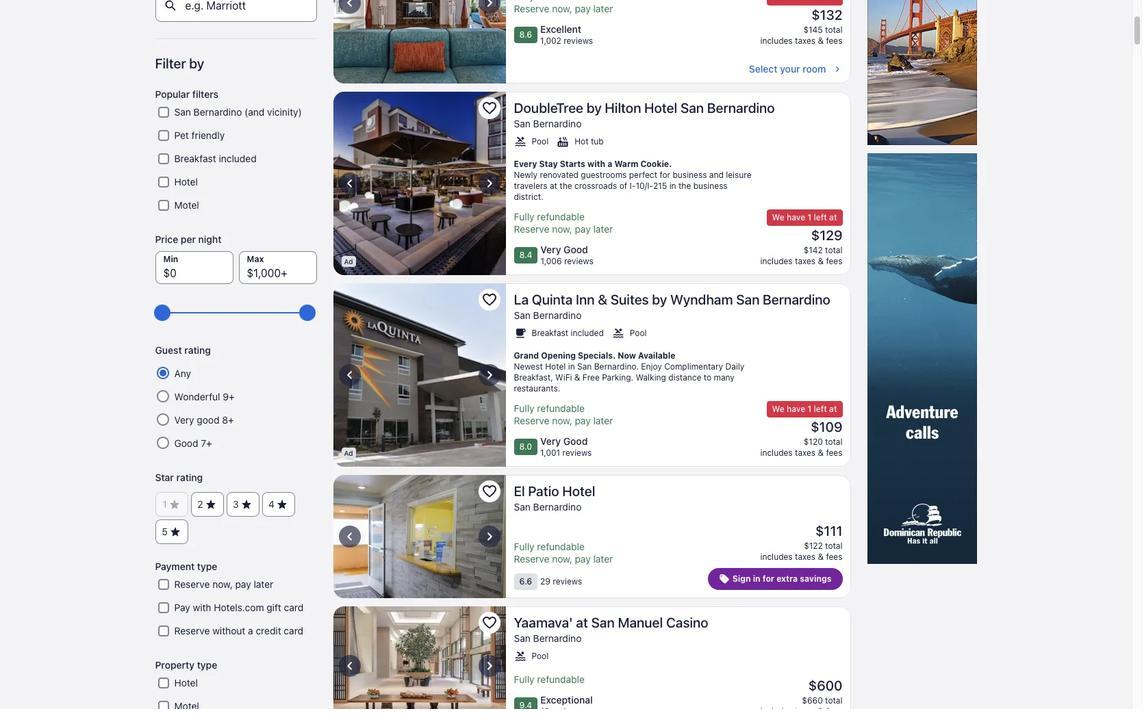 Task type: describe. For each thing, give the bounding box(es) containing it.
available
[[638, 351, 676, 361]]

fees inside 'we have 1 left at $109 $120 total includes taxes & fees'
[[827, 448, 843, 458]]

card for reserve without a credit card
[[284, 626, 304, 637]]

reception image
[[333, 475, 506, 599]]

good
[[197, 415, 220, 426]]

wonderful
[[174, 391, 220, 403]]

fees inside '$132 $145 total includes taxes & fees'
[[827, 36, 843, 46]]

hotel up motel
[[174, 176, 198, 188]]

4 refundable from the top
[[537, 674, 585, 686]]

now, up very good 1,001 reviews at the bottom of page
[[552, 415, 573, 427]]

4
[[269, 499, 275, 511]]

1 horizontal spatial reserve now, pay later
[[514, 3, 613, 14]]

at inside yaamava' at san manuel casino san bernardino
[[576, 615, 588, 631]]

$0, Minimum, Price per night text field
[[155, 252, 233, 284]]

starts
[[560, 159, 586, 169]]

property
[[155, 660, 195, 672]]

we for $129
[[772, 212, 785, 223]]

4 fully from the top
[[514, 674, 535, 686]]

vicinity)
[[267, 106, 302, 118]]

total for $111
[[826, 541, 843, 552]]

0 vertical spatial included
[[219, 153, 257, 165]]

san inside grand opening specials. now available newest hotel in san bernardino. enjoy complimentary daily breakfast, wifi & free parking. walking distance to many restaurants.
[[578, 362, 592, 372]]

0 vertical spatial business
[[673, 170, 707, 180]]

show previous image for el patio hotel image
[[342, 529, 358, 545]]

guest rating
[[155, 345, 211, 356]]

every stay starts with a warm cookie. newly renovated guestrooms perfect for business and leisure travelers at the crossroads of i-10/i-215 in the business district.
[[514, 159, 752, 202]]

total for $132
[[826, 25, 843, 35]]

reviews inside 'excellent 1,002 reviews'
[[564, 36, 593, 46]]

warm
[[615, 159, 639, 169]]

popular filters
[[155, 88, 219, 100]]

left for $109
[[814, 404, 828, 415]]

$111
[[816, 523, 843, 539]]

hotel inside grand opening specials. now available newest hotel in san bernardino. enjoy complimentary daily breakfast, wifi & free parking. walking distance to many restaurants.
[[545, 362, 566, 372]]

reserve without a credit card
[[174, 626, 304, 637]]

7+
[[201, 438, 212, 450]]

san right wyndham on the right top of page
[[737, 292, 760, 308]]

restaurants.
[[514, 384, 561, 394]]

now, up 29 reviews on the bottom
[[552, 554, 573, 565]]

10/i-
[[636, 181, 654, 191]]

cookie.
[[641, 159, 672, 169]]

breakfast area image
[[333, 284, 506, 467]]

includes inside 'we have 1 left at $109 $120 total includes taxes & fees'
[[761, 448, 793, 458]]

tub
[[591, 136, 604, 147]]

lobby image for show previous image for yaamava' at san manuel casino
[[333, 607, 506, 710]]

1 vertical spatial a
[[248, 626, 253, 637]]

now, up the pay with hotels.com gift card
[[213, 579, 233, 591]]

fully refundable reserve now, pay later for by
[[514, 211, 613, 235]]

1 vertical spatial business
[[694, 181, 728, 191]]

excellent
[[541, 23, 582, 35]]

rating for guest rating
[[185, 345, 211, 356]]

pay up very good 1,001 reviews at the bottom of page
[[575, 415, 591, 427]]

taxes inside 'we have 1 left at $109 $120 total includes taxes & fees'
[[795, 448, 816, 458]]

1 refundable from the top
[[537, 211, 585, 223]]

2 vertical spatial in
[[753, 574, 761, 584]]

san inside "el patio hotel san bernardino"
[[514, 502, 531, 513]]

good for by
[[564, 244, 588, 256]]

total for $600
[[826, 696, 843, 706]]

pay up 29 reviews on the bottom
[[575, 554, 591, 565]]

patio
[[528, 484, 559, 499]]

pay with hotels.com gift card
[[174, 602, 304, 614]]

1 the from the left
[[560, 181, 572, 191]]

1 for $129
[[808, 212, 812, 223]]

many
[[714, 373, 735, 383]]

lobby image for "show previous image for hilton garden inn  san bernardino"
[[333, 0, 506, 84]]

0 vertical spatial breakfast included
[[174, 153, 257, 165]]

now, up the very good 1,006 reviews
[[552, 223, 573, 235]]

by inside la quinta inn & suites by wyndham san bernardino san bernardino
[[652, 292, 668, 308]]

parking.
[[602, 373, 634, 383]]

2 refundable from the top
[[537, 403, 585, 415]]

enjoy
[[642, 362, 662, 372]]

1,001
[[541, 448, 561, 458]]

reserve up 8.4
[[514, 223, 550, 235]]

grand
[[514, 351, 539, 361]]

$142
[[804, 245, 823, 256]]

el
[[514, 484, 525, 499]]

Save DoubleTree by Hilton Hotel San Bernardino to a trip checkbox
[[479, 97, 500, 119]]

doubletree by hilton hotel san bernardino san bernardino
[[514, 100, 775, 129]]

8.6
[[520, 29, 532, 40]]

type for property type
[[197, 660, 217, 672]]

bernardino down quinta
[[533, 310, 582, 321]]

san down select your room link
[[681, 100, 704, 116]]

pet
[[174, 130, 189, 141]]

guestrooms
[[581, 170, 627, 180]]

perfect
[[629, 170, 658, 180]]

pay
[[174, 602, 190, 614]]

0 vertical spatial pool
[[532, 136, 549, 147]]

your
[[781, 63, 801, 75]]

casino
[[667, 615, 709, 631]]

includes inside $111 $122 total includes taxes & fees
[[761, 552, 793, 562]]

1 for $109
[[808, 404, 812, 415]]

show next image for doubletree by hilton hotel san bernardino image
[[481, 175, 498, 192]]

san down doubletree
[[514, 118, 531, 129]]

extra
[[777, 574, 798, 584]]

$600
[[809, 678, 843, 694]]

motel
[[174, 199, 199, 211]]

by for doubletree
[[587, 100, 602, 116]]

opening
[[541, 351, 576, 361]]

at inside we have 1 left at $129 $142 total includes taxes & fees
[[830, 212, 838, 223]]

stay
[[540, 159, 558, 169]]

hotel inside "el patio hotel san bernardino"
[[563, 484, 596, 499]]

bernardino down select
[[708, 100, 775, 116]]

1 horizontal spatial breakfast included
[[532, 328, 604, 338]]

san down la
[[514, 310, 531, 321]]

wifi
[[556, 373, 572, 383]]

property type
[[155, 660, 217, 672]]

very good 8+
[[174, 415, 234, 426]]

Save El Patio Hotel to a trip checkbox
[[479, 481, 500, 503]]

bernardino down $142
[[763, 292, 831, 308]]

popular
[[155, 88, 190, 100]]

in inside every stay starts with a warm cookie. newly renovated guestrooms perfect for business and leisure travelers at the crossroads of i-10/i-215 in the business district.
[[670, 181, 677, 191]]

at inside every stay starts with a warm cookie. newly renovated guestrooms perfect for business and leisure travelers at the crossroads of i-10/i-215 in the business district.
[[550, 181, 558, 191]]

2
[[198, 499, 203, 511]]

crossroads
[[575, 181, 618, 191]]

1 vertical spatial pool
[[630, 328, 647, 338]]

very for la
[[541, 436, 561, 447]]

pay up 'hotels.com'
[[235, 579, 251, 591]]

total inside 'we have 1 left at $109 $120 total includes taxes & fees'
[[826, 437, 843, 447]]

star rating
[[155, 472, 203, 484]]

night
[[198, 234, 222, 245]]

$1,000 and above, Maximum, Price per night range field
[[163, 298, 309, 328]]

reserve up 8.0
[[514, 415, 550, 427]]

quinta
[[532, 292, 573, 308]]

3
[[233, 499, 239, 511]]

show next image for la quinta inn & suites by wyndham san bernardino image
[[481, 367, 498, 384]]

1,006
[[541, 256, 562, 267]]

savings
[[800, 574, 832, 584]]

good for quinta
[[564, 436, 588, 447]]

fees inside $111 $122 total includes taxes & fees
[[827, 552, 843, 562]]

in inside grand opening specials. now available newest hotel in san bernardino. enjoy complimentary daily breakfast, wifi & free parking. walking distance to many restaurants.
[[568, 362, 575, 372]]

hot
[[575, 136, 589, 147]]

show previous image for doubletree by hilton hotel san bernardino image
[[342, 175, 358, 192]]

good left 7+
[[174, 438, 198, 450]]

filter by
[[155, 56, 204, 71]]

xsmall image for 3
[[240, 499, 253, 511]]

$129
[[812, 227, 843, 243]]

pay up the very good 1,006 reviews
[[575, 223, 591, 235]]

for inside every stay starts with a warm cookie. newly renovated guestrooms perfect for business and leisure travelers at the crossroads of i-10/i-215 in the business district.
[[660, 170, 671, 180]]

show next image for el patio hotel image
[[481, 529, 498, 545]]

2 vertical spatial 1
[[163, 499, 167, 511]]

bernardino inside "el patio hotel san bernardino"
[[533, 502, 582, 513]]

reviews right 29
[[553, 577, 582, 587]]

$120
[[804, 437, 823, 447]]

1 vertical spatial breakfast
[[532, 328, 569, 338]]

district.
[[514, 192, 544, 202]]

bernardino.
[[594, 362, 639, 372]]

manuel
[[618, 615, 663, 631]]

without
[[213, 626, 245, 637]]

29
[[541, 577, 551, 587]]

$145
[[804, 25, 823, 35]]

per
[[181, 234, 196, 245]]



Task type: locate. For each thing, give the bounding box(es) containing it.
small image
[[557, 136, 569, 148], [514, 327, 527, 340]]

good inside the very good 1,006 reviews
[[564, 244, 588, 256]]

2 have from the top
[[787, 404, 806, 415]]

1 total from the top
[[826, 25, 843, 35]]

& right inn
[[598, 292, 608, 308]]

1 vertical spatial reserve now, pay later
[[174, 579, 274, 591]]

the right 215
[[679, 181, 691, 191]]

taxes inside we have 1 left at $129 $142 total includes taxes & fees
[[795, 256, 816, 267]]

breakfast included up "opening"
[[532, 328, 604, 338]]

1 vertical spatial by
[[587, 100, 602, 116]]

1,002
[[541, 36, 562, 46]]

3 taxes from the top
[[795, 448, 816, 458]]

hot tub
[[575, 136, 604, 147]]

have inside 'we have 1 left at $109 $120 total includes taxes & fees'
[[787, 404, 806, 415]]

$1,000 and above, Maximum, Price per night text field
[[239, 252, 317, 284]]

1 horizontal spatial by
[[587, 100, 602, 116]]

$660
[[803, 696, 823, 706]]

reviews down excellent
[[564, 36, 593, 46]]

& down $122
[[818, 552, 824, 562]]

have inside we have 1 left at $129 $142 total includes taxes & fees
[[787, 212, 806, 223]]

1 lobby image from the top
[[333, 0, 506, 84]]

terrace/patio image
[[333, 92, 506, 275]]

1 have from the top
[[787, 212, 806, 223]]

san up free
[[578, 362, 592, 372]]

1 vertical spatial very
[[174, 415, 194, 426]]

rating for star rating
[[176, 472, 203, 484]]

2 lobby image from the top
[[333, 607, 506, 710]]

reviews right 1,006
[[564, 256, 594, 267]]

1 up $129
[[808, 212, 812, 223]]

refundable down 'district.'
[[537, 211, 585, 223]]

reserve up the "8.6"
[[514, 3, 550, 14]]

show next image for yaamava' at san manuel casino image
[[481, 658, 498, 675]]

0 horizontal spatial reserve now, pay later
[[174, 579, 274, 591]]

1 inside 'we have 1 left at $109 $120 total includes taxes & fees'
[[808, 404, 812, 415]]

3 fees from the top
[[827, 448, 843, 458]]

1 horizontal spatial xsmall image
[[276, 499, 288, 511]]

yaamava' at san manuel casino san bernardino
[[514, 615, 709, 645]]

bernardino down filters
[[194, 106, 242, 118]]

price per night
[[155, 234, 222, 245]]

2 fully refundable reserve now, pay later from the top
[[514, 403, 613, 427]]

show previous image for la quinta inn & suites by wyndham san bernardino image
[[342, 367, 358, 384]]

0 vertical spatial rating
[[185, 345, 211, 356]]

san down popular filters
[[174, 106, 191, 118]]

3 total from the top
[[826, 437, 843, 447]]

Save La Quinta Inn & Suites by Wyndham San Bernardino to a trip checkbox
[[479, 289, 500, 311]]

$132 $145 total includes taxes & fees
[[761, 7, 843, 46]]

reserve down payment type
[[174, 579, 210, 591]]

& down the $120
[[818, 448, 824, 458]]

small image left the hot
[[557, 136, 569, 148]]

& down $142
[[818, 256, 824, 267]]

2 horizontal spatial in
[[753, 574, 761, 584]]

wyndham
[[671, 292, 733, 308]]

business
[[673, 170, 707, 180], [694, 181, 728, 191]]

1 we from the top
[[772, 212, 785, 223]]

a up guestrooms
[[608, 159, 613, 169]]

2 vertical spatial fully refundable reserve now, pay later
[[514, 541, 613, 565]]

total down $132
[[826, 25, 843, 35]]

we have 1 left at $129 $142 total includes taxes & fees
[[761, 212, 843, 267]]

sign in for extra savings
[[733, 574, 832, 584]]

0 vertical spatial in
[[670, 181, 677, 191]]

0 vertical spatial reserve now, pay later
[[514, 3, 613, 14]]

good inside very good 1,001 reviews
[[564, 436, 588, 447]]

very left good
[[174, 415, 194, 426]]

small image up grand
[[514, 327, 527, 340]]

1 vertical spatial we
[[772, 404, 785, 415]]

includes inside we have 1 left at $129 $142 total includes taxes & fees
[[761, 256, 793, 267]]

good right 8.0
[[564, 436, 588, 447]]

1 fully refundable reserve now, pay later from the top
[[514, 211, 613, 235]]

very up 1,006
[[541, 244, 561, 256]]

1 horizontal spatial breakfast
[[532, 328, 569, 338]]

san down the yaamava'
[[514, 633, 531, 645]]

medium image
[[832, 64, 843, 75]]

hotel down "opening"
[[545, 362, 566, 372]]

2 vertical spatial pool
[[532, 652, 549, 662]]

0 vertical spatial breakfast
[[174, 153, 216, 165]]

grand opening specials. now available newest hotel in san bernardino. enjoy complimentary daily breakfast, wifi & free parking. walking distance to many restaurants.
[[514, 351, 745, 394]]

1 vertical spatial in
[[568, 362, 575, 372]]

1 xsmall image from the left
[[205, 499, 217, 511]]

small image for breakfast included
[[514, 327, 527, 340]]

0 horizontal spatial xsmall image
[[169, 526, 181, 539]]

left for $129
[[814, 212, 828, 223]]

xsmall image right 3
[[240, 499, 253, 511]]

good 7+
[[174, 438, 212, 450]]

at down renovated
[[550, 181, 558, 191]]

1 ad from the top
[[344, 258, 353, 266]]

show previous image for hilton garden inn  san bernardino image
[[342, 0, 358, 11]]

xsmall image right 5
[[169, 526, 181, 539]]

san left "manuel"
[[592, 615, 615, 631]]

hotel down property type
[[174, 678, 198, 689]]

now,
[[552, 3, 573, 14], [552, 223, 573, 235], [552, 415, 573, 427], [552, 554, 573, 565], [213, 579, 233, 591]]

pool up fully refundable
[[532, 652, 549, 662]]

newest
[[514, 362, 543, 372]]

at right the yaamava'
[[576, 615, 588, 631]]

$600 $660 total
[[803, 678, 843, 706]]

0 vertical spatial type
[[197, 561, 217, 573]]

pay up excellent
[[575, 3, 591, 14]]

(and
[[245, 106, 265, 118]]

rating up any
[[185, 345, 211, 356]]

pool up stay
[[532, 136, 549, 147]]

la quinta inn & suites by wyndham san bernardino san bernardino
[[514, 292, 831, 321]]

filters
[[192, 88, 219, 100]]

select your room
[[749, 63, 827, 75]]

included down friendly
[[219, 153, 257, 165]]

1 vertical spatial have
[[787, 404, 806, 415]]

in right sign
[[753, 574, 761, 584]]

1 vertical spatial small image
[[514, 327, 527, 340]]

later
[[594, 3, 613, 14], [594, 223, 613, 235], [594, 415, 613, 427], [594, 554, 613, 565], [254, 579, 274, 591]]

& inside we have 1 left at $129 $142 total includes taxes & fees
[[818, 256, 824, 267]]

& inside '$132 $145 total includes taxes & fees'
[[818, 36, 824, 46]]

select your room link
[[514, 63, 843, 75]]

2 card from the top
[[284, 626, 304, 637]]

now, up excellent
[[552, 3, 573, 14]]

at up $109
[[830, 404, 838, 415]]

8+
[[222, 415, 234, 426]]

we have 1 left at $109 $120 total includes taxes & fees
[[761, 404, 843, 458]]

very inside the very good 1,006 reviews
[[541, 244, 561, 256]]

pool up "now"
[[630, 328, 647, 338]]

0 vertical spatial very
[[541, 244, 561, 256]]

walking
[[636, 373, 667, 383]]

1 type from the top
[[197, 561, 217, 573]]

ad for doubletree
[[344, 258, 353, 266]]

specials.
[[578, 351, 616, 361]]

show next image for hilton garden inn  san bernardino image
[[481, 0, 498, 11]]

0 vertical spatial lobby image
[[333, 0, 506, 84]]

very up the 1,001
[[541, 436, 561, 447]]

fully refundable reserve now, pay later
[[514, 211, 613, 235], [514, 403, 613, 427], [514, 541, 613, 565]]

2 horizontal spatial by
[[652, 292, 668, 308]]

fees down $132
[[827, 36, 843, 46]]

very for doubletree
[[541, 244, 561, 256]]

1 vertical spatial breakfast included
[[532, 328, 604, 338]]

$132
[[812, 7, 843, 23]]

reserve now, pay later up excellent
[[514, 3, 613, 14]]

8.0
[[520, 442, 532, 452]]

& inside $111 $122 total includes taxes & fees
[[818, 552, 824, 562]]

have up $142
[[787, 212, 806, 223]]

bernardino down patio at the bottom
[[533, 502, 582, 513]]

$122
[[804, 541, 823, 552]]

breakfast
[[174, 153, 216, 165], [532, 328, 569, 338]]

san
[[681, 100, 704, 116], [174, 106, 191, 118], [514, 118, 531, 129], [737, 292, 760, 308], [514, 310, 531, 321], [578, 362, 592, 372], [514, 502, 531, 513], [592, 615, 615, 631], [514, 633, 531, 645]]

taxes down $142
[[795, 256, 816, 267]]

& inside 'we have 1 left at $109 $120 total includes taxes & fees'
[[818, 448, 824, 458]]

4 fees from the top
[[827, 552, 843, 562]]

1 up $109
[[808, 404, 812, 415]]

3 refundable from the top
[[537, 541, 585, 553]]

xsmall image
[[205, 499, 217, 511], [276, 499, 288, 511]]

very inside very good 1,001 reviews
[[541, 436, 561, 447]]

1 horizontal spatial with
[[588, 159, 606, 169]]

includes
[[761, 36, 793, 46], [761, 256, 793, 267], [761, 448, 793, 458], [761, 552, 793, 562]]

total inside we have 1 left at $129 $142 total includes taxes & fees
[[826, 245, 843, 256]]

by inside doubletree by hilton hotel san bernardino san bernardino
[[587, 100, 602, 116]]

1 horizontal spatial in
[[670, 181, 677, 191]]

xsmall image for 4
[[276, 499, 288, 511]]

hotel inside doubletree by hilton hotel san bernardino san bernardino
[[645, 100, 678, 116]]

reserve down pay
[[174, 626, 210, 637]]

complimentary
[[665, 362, 724, 372]]

san bernardino (and vicinity)
[[174, 106, 302, 118]]

0 vertical spatial for
[[660, 170, 671, 180]]

by right the suites
[[652, 292, 668, 308]]

we inside 'we have 1 left at $109 $120 total includes taxes & fees'
[[772, 404, 785, 415]]

in right 215
[[670, 181, 677, 191]]

0 vertical spatial we
[[772, 212, 785, 223]]

&
[[818, 36, 824, 46], [818, 256, 824, 267], [598, 292, 608, 308], [575, 373, 581, 383], [818, 448, 824, 458], [818, 552, 824, 562]]

1 vertical spatial xsmall image
[[169, 526, 181, 539]]

business left and
[[673, 170, 707, 180]]

card for pay with hotels.com gift card
[[284, 602, 304, 614]]

hotels.com
[[214, 602, 264, 614]]

2 total from the top
[[826, 245, 843, 256]]

fully refundable reserve now, pay later up the very good 1,006 reviews
[[514, 211, 613, 235]]

1 horizontal spatial a
[[608, 159, 613, 169]]

1 vertical spatial card
[[284, 626, 304, 637]]

1 inside we have 1 left at $129 $142 total includes taxes & fees
[[808, 212, 812, 223]]

& down $145
[[818, 36, 824, 46]]

2 fully from the top
[[514, 403, 535, 415]]

lobby image
[[333, 0, 506, 84], [333, 607, 506, 710]]

1 fully from the top
[[514, 211, 535, 223]]

filter
[[155, 56, 186, 71]]

total down $111
[[826, 541, 843, 552]]

reserve now, pay later
[[514, 3, 613, 14], [174, 579, 274, 591]]

card right credit
[[284, 626, 304, 637]]

2 left from the top
[[814, 404, 828, 415]]

at inside 'we have 1 left at $109 $120 total includes taxes & fees'
[[830, 404, 838, 415]]

4 total from the top
[[826, 541, 843, 552]]

& right wifi on the bottom
[[575, 373, 581, 383]]

1 vertical spatial 1
[[808, 404, 812, 415]]

0 vertical spatial have
[[787, 212, 806, 223]]

1 vertical spatial type
[[197, 660, 217, 672]]

we inside we have 1 left at $129 $142 total includes taxes & fees
[[772, 212, 785, 223]]

small image
[[514, 136, 527, 148], [612, 327, 625, 340], [514, 651, 527, 663]]

4 taxes from the top
[[795, 552, 816, 562]]

0 horizontal spatial breakfast included
[[174, 153, 257, 165]]

1 horizontal spatial for
[[763, 574, 775, 584]]

1 includes from the top
[[761, 36, 793, 46]]

suites
[[611, 292, 649, 308]]

taxes down $145
[[795, 36, 816, 46]]

2 vertical spatial very
[[541, 436, 561, 447]]

any
[[174, 368, 191, 380]]

$109
[[811, 419, 843, 435]]

1
[[808, 212, 812, 223], [808, 404, 812, 415], [163, 499, 167, 511]]

5
[[162, 526, 168, 538]]

now
[[618, 351, 636, 361]]

we for $109
[[772, 404, 785, 415]]

at up $129
[[830, 212, 838, 223]]

breakfast down pet friendly
[[174, 153, 216, 165]]

very good 1,001 reviews
[[541, 436, 592, 458]]

have for $109
[[787, 404, 806, 415]]

and
[[710, 170, 724, 180]]

taxes inside '$132 $145 total includes taxes & fees'
[[795, 36, 816, 46]]

2 type from the top
[[197, 660, 217, 672]]

by for filter
[[189, 56, 204, 71]]

29 reviews
[[541, 577, 582, 587]]

2 includes from the top
[[761, 256, 793, 267]]

2 fees from the top
[[827, 256, 843, 267]]

xsmall image for 5
[[169, 526, 181, 539]]

credit
[[256, 626, 281, 637]]

leading image
[[719, 574, 730, 585]]

2 ad from the top
[[344, 449, 353, 458]]

hotel right the "hilton"
[[645, 100, 678, 116]]

215
[[654, 181, 668, 191]]

el patio hotel san bernardino
[[514, 484, 596, 513]]

fully down restaurants. on the left of page
[[514, 403, 535, 415]]

1 taxes from the top
[[795, 36, 816, 46]]

show previous image for yaamava' at san manuel casino image
[[342, 658, 358, 675]]

1 vertical spatial for
[[763, 574, 775, 584]]

xsmall image right the 4
[[276, 499, 288, 511]]

6.6
[[520, 577, 532, 587]]

breakfast,
[[514, 373, 553, 383]]

with inside every stay starts with a warm cookie. newly renovated guestrooms perfect for business and leisure travelers at the crossroads of i-10/i-215 in the business district.
[[588, 159, 606, 169]]

2 the from the left
[[679, 181, 691, 191]]

0 horizontal spatial breakfast
[[174, 153, 216, 165]]

4 includes from the top
[[761, 552, 793, 562]]

0 horizontal spatial by
[[189, 56, 204, 71]]

0 vertical spatial card
[[284, 602, 304, 614]]

0 horizontal spatial for
[[660, 170, 671, 180]]

breakfast included down friendly
[[174, 153, 257, 165]]

0 vertical spatial fully refundable reserve now, pay later
[[514, 211, 613, 235]]

1 horizontal spatial included
[[571, 328, 604, 338]]

wonderful 9+
[[174, 391, 235, 403]]

excellent 1,002 reviews
[[541, 23, 593, 46]]

card right 'gift'
[[284, 602, 304, 614]]

0 horizontal spatial xsmall image
[[205, 499, 217, 511]]

taxes inside $111 $122 total includes taxes & fees
[[795, 552, 816, 562]]

taxes
[[795, 36, 816, 46], [795, 256, 816, 267], [795, 448, 816, 458], [795, 552, 816, 562]]

xsmall image
[[240, 499, 253, 511], [169, 526, 181, 539]]

3 includes from the top
[[761, 448, 793, 458]]

fees down $111
[[827, 552, 843, 562]]

2 vertical spatial by
[[652, 292, 668, 308]]

0 horizontal spatial the
[[560, 181, 572, 191]]

reserve up 6.6
[[514, 554, 550, 565]]

have for $129
[[787, 212, 806, 223]]

1 horizontal spatial small image
[[557, 136, 569, 148]]

1 vertical spatial lobby image
[[333, 607, 506, 710]]

9+
[[223, 391, 235, 403]]

reviews inside the very good 1,006 reviews
[[564, 256, 594, 267]]

0 vertical spatial 1
[[808, 212, 812, 223]]

1 horizontal spatial the
[[679, 181, 691, 191]]

left inside we have 1 left at $129 $142 total includes taxes & fees
[[814, 212, 828, 223]]

we
[[772, 212, 785, 223], [772, 404, 785, 415]]

fully
[[514, 211, 535, 223], [514, 403, 535, 415], [514, 541, 535, 553], [514, 674, 535, 686]]

0 horizontal spatial small image
[[514, 327, 527, 340]]

business down and
[[694, 181, 728, 191]]

$111 $122 total includes taxes & fees
[[761, 523, 843, 562]]

fully refundable reserve now, pay later for quinta
[[514, 403, 613, 427]]

refundable up 29 reviews on the bottom
[[537, 541, 585, 553]]

3 fully refundable reserve now, pay later from the top
[[514, 541, 613, 565]]

1 fees from the top
[[827, 36, 843, 46]]

2 vertical spatial small image
[[514, 651, 527, 663]]

rating right star
[[176, 472, 203, 484]]

ad for la
[[344, 449, 353, 458]]

bernardino down the yaamava'
[[533, 633, 582, 645]]

0 vertical spatial small image
[[557, 136, 569, 148]]

2 xsmall image from the left
[[276, 499, 288, 511]]

1 vertical spatial with
[[193, 602, 211, 614]]

type right payment
[[197, 561, 217, 573]]

with
[[588, 159, 606, 169], [193, 602, 211, 614]]

renovated
[[540, 170, 579, 180]]

0 vertical spatial with
[[588, 159, 606, 169]]

card
[[284, 602, 304, 614], [284, 626, 304, 637]]

1 vertical spatial ad
[[344, 449, 353, 458]]

small image up every
[[514, 136, 527, 148]]

gift
[[267, 602, 281, 614]]

guest
[[155, 345, 182, 356]]

Save Yaamava' at San Manuel Casino to a trip checkbox
[[479, 613, 500, 634]]

the down renovated
[[560, 181, 572, 191]]

0 horizontal spatial in
[[568, 362, 575, 372]]

good
[[564, 244, 588, 256], [564, 436, 588, 447], [174, 438, 198, 450]]

bernardino down doubletree
[[533, 118, 582, 129]]

room
[[803, 63, 827, 75]]

total inside $111 $122 total includes taxes & fees
[[826, 541, 843, 552]]

la
[[514, 292, 529, 308]]

1 vertical spatial small image
[[612, 327, 625, 340]]

fees down $109
[[827, 448, 843, 458]]

total inside the $600 $660 total
[[826, 696, 843, 706]]

by right filter
[[189, 56, 204, 71]]

1 left from the top
[[814, 212, 828, 223]]

0 vertical spatial xsmall image
[[240, 499, 253, 511]]

fully down 'district.'
[[514, 211, 535, 223]]

for
[[660, 170, 671, 180], [763, 574, 775, 584]]

fully refundable reserve now, pay later up 29 reviews on the bottom
[[514, 541, 613, 565]]

daily
[[726, 362, 745, 372]]

refundable down wifi on the bottom
[[537, 403, 585, 415]]

0 vertical spatial small image
[[514, 136, 527, 148]]

payment type
[[155, 561, 217, 573]]

& inside la quinta inn & suites by wyndham san bernardino san bernardino
[[598, 292, 608, 308]]

3 fully from the top
[[514, 541, 535, 553]]

reviews inside very good 1,001 reviews
[[563, 448, 592, 458]]

sign in for extra savings link
[[708, 569, 843, 591]]

total down $109
[[826, 437, 843, 447]]

hotel right patio at the bottom
[[563, 484, 596, 499]]

distance
[[669, 373, 702, 383]]

small image right show next image for yaamava' at san manuel casino
[[514, 651, 527, 663]]

5 total from the top
[[826, 696, 843, 706]]

1 vertical spatial rating
[[176, 472, 203, 484]]

0 horizontal spatial a
[[248, 626, 253, 637]]

fully up 6.6
[[514, 541, 535, 553]]

& inside grand opening specials. now available newest hotel in san bernardino. enjoy complimentary daily breakfast, wifi & free parking. walking distance to many restaurants.
[[575, 373, 581, 383]]

xsmall image right 2
[[205, 499, 217, 511]]

total inside '$132 $145 total includes taxes & fees'
[[826, 25, 843, 35]]

1 vertical spatial fully refundable reserve now, pay later
[[514, 403, 613, 427]]

1 vertical spatial included
[[571, 328, 604, 338]]

includes inside '$132 $145 total includes taxes & fees'
[[761, 36, 793, 46]]

small image for hot tub
[[557, 136, 569, 148]]

0 horizontal spatial included
[[219, 153, 257, 165]]

refundable
[[537, 211, 585, 223], [537, 403, 585, 415], [537, 541, 585, 553], [537, 674, 585, 686]]

0 vertical spatial left
[[814, 212, 828, 223]]

total down $600
[[826, 696, 843, 706]]

left inside 'we have 1 left at $109 $120 total includes taxes & fees'
[[814, 404, 828, 415]]

0 vertical spatial by
[[189, 56, 204, 71]]

with right pay
[[193, 602, 211, 614]]

type for payment type
[[197, 561, 217, 573]]

0 horizontal spatial with
[[193, 602, 211, 614]]

1 horizontal spatial xsmall image
[[240, 499, 253, 511]]

by left the "hilton"
[[587, 100, 602, 116]]

2 we from the top
[[772, 404, 785, 415]]

2 taxes from the top
[[795, 256, 816, 267]]

left up $109
[[814, 404, 828, 415]]

xsmall image for 2
[[205, 499, 217, 511]]

to
[[704, 373, 712, 383]]

a inside every stay starts with a warm cookie. newly renovated guestrooms perfect for business and leisure travelers at the crossroads of i-10/i-215 in the business district.
[[608, 159, 613, 169]]

bernardino inside yaamava' at san manuel casino san bernardino
[[533, 633, 582, 645]]

$0, Minimum, Price per night range field
[[163, 298, 309, 328]]

1 card from the top
[[284, 602, 304, 614]]

1 vertical spatial left
[[814, 404, 828, 415]]

0 vertical spatial a
[[608, 159, 613, 169]]

0 vertical spatial ad
[[344, 258, 353, 266]]

fees inside we have 1 left at $129 $142 total includes taxes & fees
[[827, 256, 843, 267]]



Task type: vqa. For each thing, say whether or not it's contained in the screenshot.
get
no



